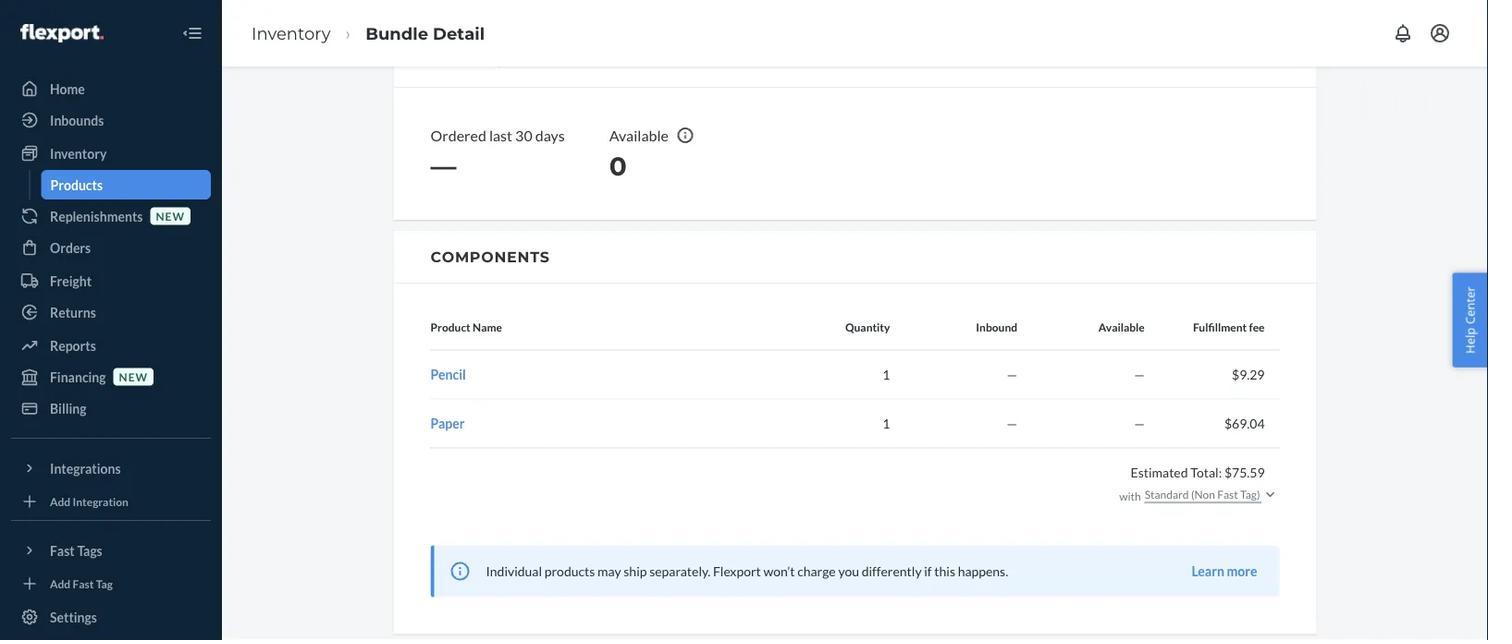 Task type: describe. For each thing, give the bounding box(es) containing it.
ordered
[[430, 127, 486, 145]]

tags
[[77, 543, 102, 559]]

new for financing
[[119, 370, 148, 384]]

0
[[609, 151, 627, 183]]

orders link
[[11, 233, 211, 263]]

standard (non fast tag)
[[1145, 488, 1260, 502]]

products
[[50, 177, 103, 193]]

name
[[473, 321, 502, 335]]

total:
[[1190, 466, 1222, 481]]

add for add integration
[[50, 495, 70, 509]]

1 vertical spatial inventory
[[430, 52, 528, 70]]

orders
[[50, 240, 91, 256]]

1 for $69.04
[[883, 416, 890, 432]]

integrations
[[50, 461, 121, 477]]

estimated
[[1131, 466, 1188, 481]]

charge
[[797, 565, 836, 580]]

product
[[430, 321, 471, 335]]

if
[[924, 565, 932, 580]]

center
[[1462, 287, 1478, 325]]

won't
[[763, 565, 795, 580]]

inbounds
[[50, 112, 104, 128]]

may
[[597, 565, 621, 580]]

— inside ordered last 30 days —
[[430, 151, 456, 183]]

$9.29
[[1232, 367, 1265, 383]]

product name
[[430, 321, 502, 335]]

financing
[[50, 369, 106, 385]]

2 vertical spatial inventory
[[50, 146, 107, 161]]

products
[[544, 565, 595, 580]]

last
[[489, 127, 512, 145]]

add integration
[[50, 495, 128, 509]]

estimated total: $75.59
[[1131, 466, 1265, 481]]

returns
[[50, 305, 96, 320]]

fulfillment fee
[[1193, 321, 1265, 335]]

0 horizontal spatial inventory link
[[11, 139, 211, 168]]

help
[[1462, 328, 1478, 354]]

integration
[[73, 495, 128, 509]]

home link
[[11, 74, 211, 104]]

close navigation image
[[181, 22, 203, 44]]

available inside components element
[[1099, 321, 1145, 335]]

learn
[[1192, 565, 1224, 580]]

learn more button
[[1192, 563, 1257, 582]]

components
[[430, 248, 550, 266]]

replenishments
[[50, 209, 143, 224]]

tag
[[96, 577, 113, 591]]

freight link
[[11, 266, 211, 296]]

inventory element
[[394, 36, 1316, 220]]

$75.59
[[1224, 466, 1265, 481]]



Task type: locate. For each thing, give the bounding box(es) containing it.
fast left tags
[[50, 543, 75, 559]]

this
[[934, 565, 955, 580]]

fast inside add fast tag link
[[73, 577, 94, 591]]

quantity
[[845, 321, 890, 335]]

2 horizontal spatial inventory
[[430, 52, 528, 70]]

add for add fast tag
[[50, 577, 70, 591]]

paper link
[[430, 416, 465, 432]]

happens.
[[958, 565, 1008, 580]]

inventory
[[252, 23, 331, 43], [430, 52, 528, 70], [50, 146, 107, 161]]

new
[[156, 209, 185, 223], [119, 370, 148, 384]]

available
[[609, 127, 669, 145], [1099, 321, 1145, 335]]

add fast tag link
[[11, 573, 211, 596]]

2 add from the top
[[50, 577, 70, 591]]

fast tags button
[[11, 536, 211, 566]]

with
[[1119, 490, 1141, 503]]

add left the integration
[[50, 495, 70, 509]]

1 vertical spatial inventory link
[[11, 139, 211, 168]]

1 horizontal spatial inventory
[[252, 23, 331, 43]]

billing
[[50, 401, 86, 417]]

separately.
[[649, 565, 710, 580]]

breadcrumbs navigation
[[237, 6, 500, 60]]

reports link
[[11, 331, 211, 361]]

0 horizontal spatial available
[[609, 127, 669, 145]]

(non
[[1191, 488, 1215, 502]]

standard
[[1145, 488, 1189, 502]]

0 vertical spatial inventory
[[252, 23, 331, 43]]

1 horizontal spatial available
[[1099, 321, 1145, 335]]

2 vertical spatial fast
[[73, 577, 94, 591]]

billing link
[[11, 394, 211, 424]]

add up settings
[[50, 577, 70, 591]]

integrations button
[[11, 454, 211, 484]]

pencil
[[430, 367, 466, 383]]

fast inside components element
[[1217, 488, 1238, 502]]

available inside inventory element
[[609, 127, 669, 145]]

settings
[[50, 610, 97, 626]]

components element
[[394, 232, 1316, 635]]

individual
[[486, 565, 542, 580]]

help center
[[1462, 287, 1478, 354]]

fast left tag
[[73, 577, 94, 591]]

freight
[[50, 273, 92, 289]]

you
[[838, 565, 859, 580]]

fast inside fast tags dropdown button
[[50, 543, 75, 559]]

differently
[[862, 565, 922, 580]]

0 vertical spatial 1
[[883, 367, 890, 383]]

add integration link
[[11, 491, 211, 513]]

help center button
[[1452, 273, 1488, 368]]

paper
[[430, 416, 465, 432]]

inventory link
[[252, 23, 331, 43], [11, 139, 211, 168]]

days
[[535, 127, 565, 145]]

open account menu image
[[1429, 22, 1451, 44]]

0 vertical spatial inventory link
[[252, 23, 331, 43]]

inbound
[[976, 321, 1017, 335]]

inventory inside breadcrumbs navigation
[[252, 23, 331, 43]]

add fast tag
[[50, 577, 113, 591]]

fast left tag)
[[1217, 488, 1238, 502]]

settings link
[[11, 603, 211, 633]]

0 vertical spatial add
[[50, 495, 70, 509]]

flexport logo image
[[20, 24, 103, 43]]

new for replenishments
[[156, 209, 185, 223]]

bundle detail link
[[365, 23, 485, 43]]

open notifications image
[[1392, 22, 1414, 44]]

home
[[50, 81, 85, 97]]

1 horizontal spatial new
[[156, 209, 185, 223]]

1
[[883, 367, 890, 383], [883, 416, 890, 432]]

flexport
[[713, 565, 761, 580]]

inbounds link
[[11, 105, 211, 135]]

$69.04
[[1224, 416, 1265, 432]]

more
[[1227, 565, 1257, 580]]

0 horizontal spatial inventory
[[50, 146, 107, 161]]

1 add from the top
[[50, 495, 70, 509]]

returns link
[[11, 298, 211, 327]]

1 vertical spatial new
[[119, 370, 148, 384]]

—
[[430, 151, 456, 183], [1007, 367, 1017, 383], [1134, 367, 1145, 383], [1007, 416, 1017, 432], [1134, 416, 1145, 432]]

detail
[[433, 23, 485, 43]]

learn more
[[1192, 565, 1257, 580]]

new down reports link
[[119, 370, 148, 384]]

pencil link
[[430, 367, 466, 383]]

30
[[515, 127, 532, 145]]

2 1 from the top
[[883, 416, 890, 432]]

new down the products link
[[156, 209, 185, 223]]

ship
[[624, 565, 647, 580]]

fast
[[1217, 488, 1238, 502], [50, 543, 75, 559], [73, 577, 94, 591]]

1 vertical spatial 1
[[883, 416, 890, 432]]

add
[[50, 495, 70, 509], [50, 577, 70, 591]]

bundle detail
[[365, 23, 485, 43]]

0 vertical spatial new
[[156, 209, 185, 223]]

0 vertical spatial available
[[609, 127, 669, 145]]

1 1 from the top
[[883, 367, 890, 383]]

0 horizontal spatial new
[[119, 370, 148, 384]]

tag)
[[1240, 488, 1260, 502]]

1 for $9.29
[[883, 367, 890, 383]]

1 vertical spatial add
[[50, 577, 70, 591]]

fee
[[1249, 321, 1265, 335]]

products link
[[41, 170, 211, 200]]

fulfillment
[[1193, 321, 1247, 335]]

individual products may ship separately. flexport won't charge you differently if this happens.
[[486, 565, 1008, 580]]

0 vertical spatial fast
[[1217, 488, 1238, 502]]

1 vertical spatial fast
[[50, 543, 75, 559]]

1 horizontal spatial inventory link
[[252, 23, 331, 43]]

1 vertical spatial available
[[1099, 321, 1145, 335]]

inventory link inside breadcrumbs navigation
[[252, 23, 331, 43]]

fast tags
[[50, 543, 102, 559]]

bundle
[[365, 23, 428, 43]]

reports
[[50, 338, 96, 354]]

ordered last 30 days —
[[430, 127, 565, 183]]



Task type: vqa. For each thing, say whether or not it's contained in the screenshot.
Add to the bottom
yes



